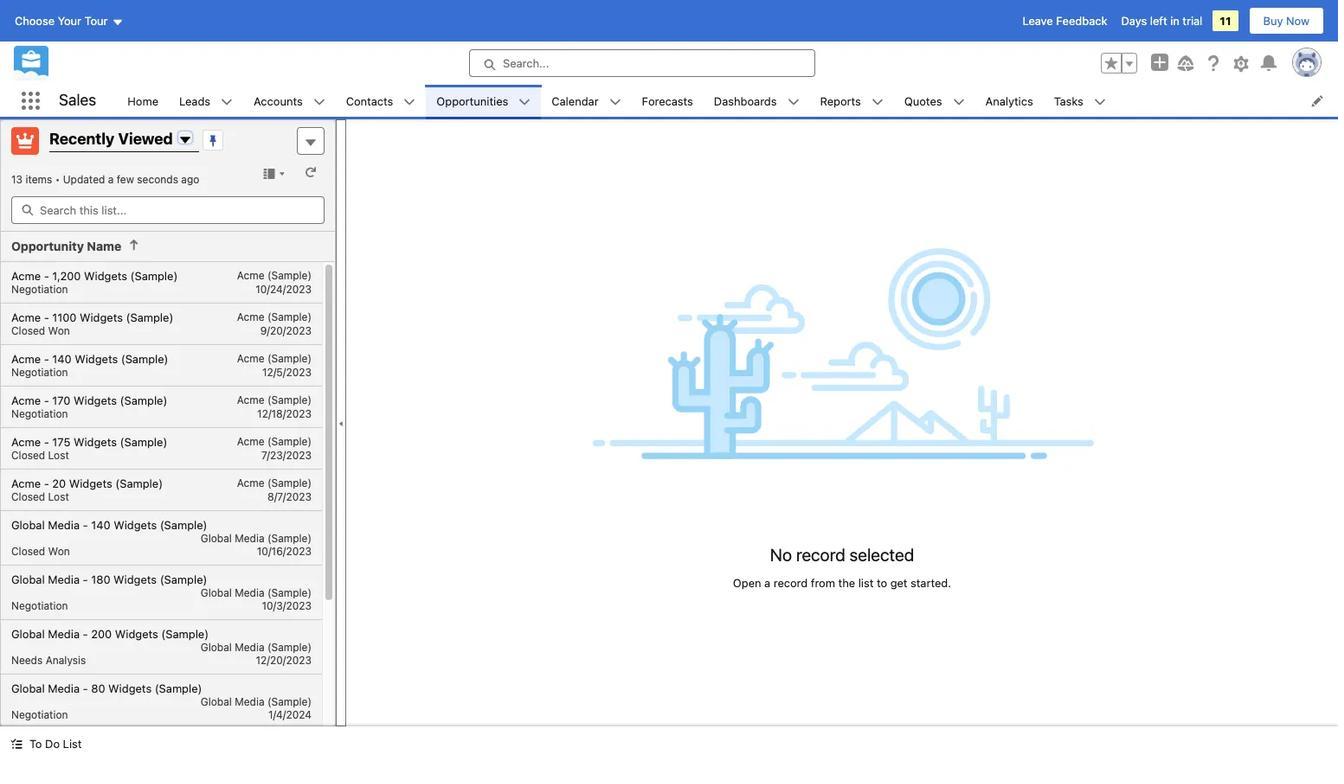 Task type: describe. For each thing, give the bounding box(es) containing it.
200
[[91, 627, 112, 641]]

- inside global media - 200 widgets (sample) global media (sample)
[[83, 627, 88, 641]]

items
[[26, 173, 52, 186]]

media left 1/4/2024
[[235, 696, 265, 709]]

opportunity name
[[11, 239, 121, 254]]

choose
[[15, 14, 55, 28]]

1100
[[52, 310, 77, 324]]

leads list item
[[169, 85, 243, 117]]

(sample) up global media - 180 widgets (sample) global media (sample)
[[160, 518, 207, 532]]

text default image for contacts
[[404, 96, 416, 108]]

sales
[[59, 91, 96, 109]]

widgets right "170"
[[74, 394, 117, 407]]

recently viewed|opportunities|list view element
[[0, 119, 336, 762]]

11
[[1220, 14, 1232, 28]]

needs analysis
[[11, 654, 86, 667]]

widgets inside global media - 80 widgets (sample) global media (sample)
[[108, 682, 152, 696]]

home link
[[117, 85, 169, 117]]

(sample) up 7/23/2023
[[267, 435, 312, 448]]

no record selected
[[770, 545, 914, 565]]

widgets inside 'global media - 140 widgets (sample) global media (sample)'
[[114, 518, 157, 532]]

- left 1,200 on the left
[[44, 269, 49, 283]]

selected
[[850, 545, 914, 565]]

text default image for quotes
[[953, 96, 965, 108]]

search...
[[503, 56, 549, 70]]

acme left the 1100
[[11, 310, 41, 324]]

acme (sample) for acme - 175 widgets (sample)
[[237, 435, 312, 448]]

do
[[45, 738, 60, 752]]

acme up "10/24/2023"
[[237, 269, 265, 282]]

negotiation for 140
[[11, 366, 68, 379]]

acme (sample) for acme - 140 widgets (sample)
[[237, 352, 312, 365]]

(sample) up 12/18/2023
[[267, 394, 312, 406]]

contacts list item
[[336, 85, 426, 117]]

opportunity
[[11, 239, 84, 254]]

tour
[[84, 14, 108, 28]]

8/7/2023
[[268, 490, 312, 503]]

lost for 175
[[48, 449, 69, 462]]

won for global media - 140 widgets (sample)
[[48, 545, 70, 558]]

lost for 20
[[48, 490, 69, 503]]

acme left 175
[[11, 435, 41, 449]]

- inside 'global media - 140 widgets (sample) global media (sample)'
[[83, 518, 88, 532]]

4 closed from the top
[[11, 545, 45, 558]]

media left 180
[[48, 573, 80, 587]]

acme - 170 widgets (sample)
[[11, 394, 167, 407]]

a inside recently viewed|opportunities|list view element
[[108, 173, 114, 186]]

dashboards list item
[[704, 85, 810, 117]]

- left 175
[[44, 435, 49, 449]]

80
[[91, 682, 105, 696]]

(sample) up '12/5/2023'
[[267, 352, 312, 365]]

text default image for calendar
[[609, 96, 621, 108]]

search... button
[[469, 49, 816, 77]]

reports list item
[[810, 85, 894, 117]]

10/24/2023
[[256, 283, 312, 296]]

acme left "20"
[[11, 477, 41, 490]]

select an item from this list to open it. list box
[[1, 262, 322, 762]]

opportunities list item
[[426, 85, 541, 117]]

to do list button
[[0, 727, 92, 762]]

text default image for tasks
[[1094, 96, 1106, 108]]

leave feedback link
[[1023, 14, 1108, 28]]

left
[[1150, 14, 1168, 28]]

acme - 1,200 widgets (sample)
[[11, 269, 178, 283]]

(sample) down search recently viewed list view. search box
[[130, 269, 178, 283]]

quotes
[[905, 94, 942, 108]]

days
[[1122, 14, 1147, 28]]

175
[[52, 435, 70, 449]]

10/16/2023
[[257, 545, 312, 558]]

acme (sample) for acme - 1100 widgets (sample)
[[237, 310, 312, 323]]

(sample) down 10/3/2023 at left
[[267, 641, 312, 654]]

buy
[[1264, 14, 1284, 28]]

(sample) up 'global media - 140 widgets (sample) global media (sample)'
[[115, 477, 163, 490]]

home
[[128, 94, 158, 108]]

global media - 180 widgets (sample) global media (sample)
[[11, 573, 312, 600]]

170
[[52, 394, 71, 407]]

opportunities
[[437, 94, 508, 108]]

quotes link
[[894, 85, 953, 117]]

(sample) up "10/24/2023"
[[267, 269, 312, 282]]

text default image inside recently viewed|opportunities|list view element
[[128, 239, 140, 251]]

- inside global media - 80 widgets (sample) global media (sample)
[[83, 682, 88, 696]]

the
[[839, 576, 856, 590]]

to do list
[[29, 738, 82, 752]]

closed for acme - 175 widgets (sample)
[[11, 449, 45, 462]]

(sample) down 'global media - 140 widgets (sample) global media (sample)'
[[160, 573, 207, 587]]

calendar link
[[541, 85, 609, 117]]

list
[[63, 738, 82, 752]]

1/4/2024
[[268, 709, 312, 722]]

widgets down acme - 1100 widgets (sample) at the left
[[75, 352, 118, 366]]

140 inside 'global media - 140 widgets (sample) global media (sample)'
[[91, 518, 110, 532]]

list containing home
[[117, 85, 1339, 117]]

(sample) up "9/20/2023"
[[267, 310, 312, 323]]

forecasts
[[642, 94, 693, 108]]

- left the 1100
[[44, 310, 49, 324]]

1 vertical spatial record
[[774, 576, 808, 590]]

acme (sample) for acme - 20 widgets (sample)
[[237, 477, 312, 490]]

acme - 20 widgets (sample)
[[11, 477, 163, 490]]

global left 12/20/2023
[[201, 641, 232, 654]]

12/5/2023
[[262, 366, 312, 379]]

closed for acme - 20 widgets (sample)
[[11, 490, 45, 503]]

(sample) down acme - 170 widgets (sample)
[[120, 435, 167, 449]]

leave feedback
[[1023, 14, 1108, 28]]

updated
[[63, 173, 105, 186]]

calendar list item
[[541, 85, 632, 117]]

0 vertical spatial record
[[796, 545, 846, 565]]

7/23/2023
[[261, 449, 312, 462]]

(sample) down 12/20/2023
[[267, 696, 312, 709]]

contacts
[[346, 94, 393, 108]]

media down "20"
[[48, 518, 80, 532]]

choose your tour button
[[14, 7, 124, 35]]

acme - 175 widgets (sample)
[[11, 435, 167, 449]]

analytics link
[[975, 85, 1044, 117]]

•
[[55, 173, 60, 186]]

widgets right "20"
[[69, 477, 112, 490]]



Task type: vqa. For each thing, say whether or not it's contained in the screenshot.
bottom Conference
no



Task type: locate. For each thing, give the bounding box(es) containing it.
started.
[[911, 576, 952, 590]]

dashboards link
[[704, 85, 787, 117]]

1 horizontal spatial 140
[[91, 518, 110, 532]]

text default image inside the leads list item
[[221, 96, 233, 108]]

negotiation up the 1100
[[11, 283, 68, 296]]

no record selected main content
[[346, 119, 1339, 727]]

calendar
[[552, 94, 599, 108]]

acme (sample) for acme - 170 widgets (sample)
[[237, 394, 312, 406]]

text default image down search...
[[519, 96, 531, 108]]

(sample) down global media - 180 widgets (sample) global media (sample)
[[161, 627, 209, 641]]

analysis
[[46, 654, 86, 667]]

- up acme - 170 widgets (sample)
[[44, 352, 49, 366]]

now
[[1287, 14, 1310, 28]]

text default image right reports
[[872, 96, 884, 108]]

opportunities link
[[426, 85, 519, 117]]

media up analysis
[[48, 627, 80, 641]]

1 vertical spatial closed lost
[[11, 490, 69, 503]]

negotiation up "170"
[[11, 366, 68, 379]]

3 text default image from the left
[[787, 96, 800, 108]]

- inside global media - 180 widgets (sample) global media (sample)
[[83, 573, 88, 587]]

global down needs on the bottom of page
[[11, 682, 45, 696]]

12/20/2023
[[256, 654, 312, 667]]

1 closed won from the top
[[11, 324, 70, 337]]

accounts link
[[243, 85, 313, 117]]

buy now button
[[1249, 7, 1325, 35]]

global left 10/3/2023 at left
[[201, 587, 232, 600]]

13
[[11, 173, 23, 186]]

global down acme - 20 widgets (sample)
[[11, 518, 45, 532]]

1 won from the top
[[48, 324, 70, 337]]

closed won for acme - 1100 widgets (sample)
[[11, 324, 70, 337]]

acme up 7/23/2023
[[237, 435, 265, 448]]

text default image for opportunities
[[519, 96, 531, 108]]

quotes list item
[[894, 85, 975, 117]]

2 won from the top
[[48, 545, 70, 558]]

text default image for accounts
[[313, 96, 325, 108]]

140 up "170"
[[52, 352, 72, 366]]

days left in trial
[[1122, 14, 1203, 28]]

0 vertical spatial won
[[48, 324, 70, 337]]

contacts link
[[336, 85, 404, 117]]

2 closed won from the top
[[11, 545, 70, 558]]

text default image inside reports list item
[[872, 96, 884, 108]]

text default image right the name
[[128, 239, 140, 251]]

name
[[87, 239, 121, 254]]

text default image right calendar
[[609, 96, 621, 108]]

won up acme - 140 widgets (sample)
[[48, 324, 70, 337]]

text default image for dashboards
[[787, 96, 800, 108]]

acme (sample) up "10/24/2023"
[[237, 269, 312, 282]]

text default image left to
[[10, 739, 23, 751]]

a
[[108, 173, 114, 186], [765, 576, 771, 590]]

needs
[[11, 654, 43, 667]]

record
[[796, 545, 846, 565], [774, 576, 808, 590]]

acme (sample) up 8/7/2023 on the left of the page
[[237, 477, 312, 490]]

1 vertical spatial a
[[765, 576, 771, 590]]

- left 180
[[83, 573, 88, 587]]

- down acme - 20 widgets (sample)
[[83, 518, 88, 532]]

widgets down the name
[[84, 269, 127, 283]]

1 closed from the top
[[11, 324, 45, 337]]

global up needs on the bottom of page
[[11, 627, 45, 641]]

2 acme (sample) from the top
[[237, 310, 312, 323]]

9/20/2023
[[260, 324, 312, 337]]

1 text default image from the left
[[313, 96, 325, 108]]

tasks
[[1054, 94, 1084, 108]]

140
[[52, 352, 72, 366], [91, 518, 110, 532]]

0 vertical spatial closed won
[[11, 324, 70, 337]]

negotiation for 170
[[11, 407, 68, 420]]

13 items • updated a few seconds ago
[[11, 173, 199, 186]]

open
[[733, 576, 762, 590]]

None search field
[[11, 197, 325, 224]]

accounts
[[254, 94, 303, 108]]

text default image
[[313, 96, 325, 108], [609, 96, 621, 108], [787, 96, 800, 108], [953, 96, 965, 108]]

choose your tour
[[15, 14, 108, 28]]

widgets inside global media - 200 widgets (sample) global media (sample)
[[115, 627, 158, 641]]

acme (sample) up 12/18/2023
[[237, 394, 312, 406]]

global media - 140 widgets (sample) global media (sample)
[[11, 518, 312, 545]]

3 acme (sample) from the top
[[237, 352, 312, 365]]

1 vertical spatial won
[[48, 545, 70, 558]]

negotiation up to
[[11, 709, 68, 722]]

your
[[58, 14, 81, 28]]

widgets right 175
[[74, 435, 117, 449]]

media up 10/3/2023 at left
[[235, 532, 265, 545]]

text default image right the quotes
[[953, 96, 965, 108]]

negotiation for 1,200
[[11, 283, 68, 296]]

text default image inside 'tasks' list item
[[1094, 96, 1106, 108]]

negotiation up 175
[[11, 407, 68, 420]]

text default image right contacts
[[404, 96, 416, 108]]

to
[[877, 576, 888, 590]]

acme (sample) up '12/5/2023'
[[237, 352, 312, 365]]

0 vertical spatial a
[[108, 173, 114, 186]]

lost up "20"
[[48, 449, 69, 462]]

widgets right 80 at the bottom of the page
[[108, 682, 152, 696]]

acme (sample) up "9/20/2023"
[[237, 310, 312, 323]]

acme up '12/5/2023'
[[237, 352, 265, 365]]

(sample) down global media - 200 widgets (sample) global media (sample) at the left of the page
[[155, 682, 202, 696]]

a left few on the top left of page
[[108, 173, 114, 186]]

1 negotiation from the top
[[11, 283, 68, 296]]

list
[[117, 85, 1339, 117]]

global left 180
[[11, 573, 45, 587]]

(sample) down 8/7/2023 on the left of the page
[[267, 532, 312, 545]]

group
[[1101, 53, 1138, 74]]

recently viewed status
[[11, 173, 63, 186]]

reports link
[[810, 85, 872, 117]]

acme down 7/23/2023
[[237, 477, 265, 490]]

text default image for reports
[[872, 96, 884, 108]]

closed won for global media - 140 widgets (sample)
[[11, 545, 70, 558]]

text default image inside contacts list item
[[404, 96, 416, 108]]

text default image inside "to do list" button
[[10, 739, 23, 751]]

recently
[[49, 130, 115, 148]]

- left "20"
[[44, 477, 49, 490]]

media down analysis
[[48, 682, 80, 696]]

dashboards
[[714, 94, 777, 108]]

trial
[[1183, 14, 1203, 28]]

0 horizontal spatial a
[[108, 173, 114, 186]]

widgets right the 1100
[[80, 310, 123, 324]]

tasks link
[[1044, 85, 1094, 117]]

viewed
[[118, 130, 173, 148]]

2 text default image from the left
[[609, 96, 621, 108]]

from
[[811, 576, 835, 590]]

a right open
[[765, 576, 771, 590]]

acme up acme - 170 widgets (sample)
[[11, 352, 41, 366]]

-
[[44, 269, 49, 283], [44, 310, 49, 324], [44, 352, 49, 366], [44, 394, 49, 407], [44, 435, 49, 449], [44, 477, 49, 490], [83, 518, 88, 532], [83, 573, 88, 587], [83, 627, 88, 641], [83, 682, 88, 696]]

text default image left reports link
[[787, 96, 800, 108]]

widgets
[[84, 269, 127, 283], [80, 310, 123, 324], [75, 352, 118, 366], [74, 394, 117, 407], [74, 435, 117, 449], [69, 477, 112, 490], [114, 518, 157, 532], [114, 573, 157, 587], [115, 627, 158, 641], [108, 682, 152, 696]]

text default image inside dashboards list item
[[787, 96, 800, 108]]

list
[[859, 576, 874, 590]]

to
[[29, 738, 42, 752]]

- left "170"
[[44, 394, 49, 407]]

(sample) down acme - 1100 widgets (sample) at the left
[[121, 352, 168, 366]]

recently viewed
[[49, 130, 173, 148]]

6 acme (sample) from the top
[[237, 477, 312, 490]]

get
[[891, 576, 908, 590]]

forecasts link
[[632, 85, 704, 117]]

record up from in the bottom of the page
[[796, 545, 846, 565]]

text default image inside quotes list item
[[953, 96, 965, 108]]

won
[[48, 324, 70, 337], [48, 545, 70, 558]]

12/18/2023
[[257, 407, 312, 420]]

0 horizontal spatial 140
[[52, 352, 72, 366]]

seconds
[[137, 173, 178, 186]]

global left 1/4/2024
[[201, 696, 232, 709]]

2 closed lost from the top
[[11, 490, 69, 503]]

Search Recently Viewed list view. search field
[[11, 197, 325, 224]]

1 vertical spatial closed won
[[11, 545, 70, 558]]

widgets inside global media - 180 widgets (sample) global media (sample)
[[114, 573, 157, 587]]

acme left "170"
[[11, 394, 41, 407]]

leave
[[1023, 14, 1053, 28]]

analytics
[[986, 94, 1034, 108]]

4 negotiation from the top
[[11, 600, 68, 613]]

lost down 175
[[48, 490, 69, 503]]

record down no in the right bottom of the page
[[774, 576, 808, 590]]

in
[[1171, 14, 1180, 28]]

- left 200
[[83, 627, 88, 641]]

closed won
[[11, 324, 70, 337], [11, 545, 70, 558]]

leads link
[[169, 85, 221, 117]]

acme (sample) for acme - 1,200 widgets (sample)
[[237, 269, 312, 282]]

closed lost for 175
[[11, 449, 69, 462]]

text default image inside accounts list item
[[313, 96, 325, 108]]

open a record from the list to get started.
[[733, 576, 952, 590]]

ago
[[181, 173, 199, 186]]

- left 80 at the bottom of the page
[[83, 682, 88, 696]]

4 text default image from the left
[[953, 96, 965, 108]]

accounts list item
[[243, 85, 336, 117]]

text default image inside calendar "list item"
[[609, 96, 621, 108]]

tasks list item
[[1044, 85, 1117, 117]]

1 closed lost from the top
[[11, 449, 69, 462]]

1,200
[[52, 269, 81, 283]]

5 negotiation from the top
[[11, 709, 68, 722]]

negotiation up needs analysis
[[11, 600, 68, 613]]

leads
[[179, 94, 210, 108]]

4 acme (sample) from the top
[[237, 394, 312, 406]]

media
[[48, 518, 80, 532], [235, 532, 265, 545], [48, 573, 80, 587], [235, 587, 265, 600], [48, 627, 80, 641], [235, 641, 265, 654], [48, 682, 80, 696], [235, 696, 265, 709]]

text default image right leads
[[221, 96, 233, 108]]

1 acme (sample) from the top
[[237, 269, 312, 282]]

media down 10/16/2023
[[235, 587, 265, 600]]

a inside no record selected main content
[[765, 576, 771, 590]]

acme - 140 widgets (sample)
[[11, 352, 168, 366]]

text default image right accounts
[[313, 96, 325, 108]]

text default image
[[221, 96, 233, 108], [404, 96, 416, 108], [519, 96, 531, 108], [872, 96, 884, 108], [1094, 96, 1106, 108], [128, 239, 140, 251], [10, 739, 23, 751]]

acme up 12/18/2023
[[237, 394, 265, 406]]

few
[[117, 173, 134, 186]]

10/3/2023
[[262, 600, 312, 613]]

opportunities image
[[11, 127, 39, 155]]

widgets right 180
[[114, 573, 157, 587]]

3 closed from the top
[[11, 490, 45, 503]]

global media - 200 widgets (sample) global media (sample)
[[11, 627, 312, 654]]

global left 10/16/2023
[[201, 532, 232, 545]]

(sample) down acme - 140 widgets (sample)
[[120, 394, 167, 407]]

0 vertical spatial closed lost
[[11, 449, 69, 462]]

2 lost from the top
[[48, 490, 69, 503]]

closed lost up "20"
[[11, 449, 69, 462]]

won down "20"
[[48, 545, 70, 558]]

closed won up acme - 140 widgets (sample)
[[11, 324, 70, 337]]

0 vertical spatial lost
[[48, 449, 69, 462]]

(sample) up 8/7/2023 on the left of the page
[[267, 477, 312, 490]]

1 lost from the top
[[48, 449, 69, 462]]

1 vertical spatial lost
[[48, 490, 69, 503]]

acme (sample)
[[237, 269, 312, 282], [237, 310, 312, 323], [237, 352, 312, 365], [237, 394, 312, 406], [237, 435, 312, 448], [237, 477, 312, 490]]

(sample) down 10/16/2023
[[267, 587, 312, 600]]

180
[[91, 573, 110, 587]]

negotiation
[[11, 283, 68, 296], [11, 366, 68, 379], [11, 407, 68, 420], [11, 600, 68, 613], [11, 709, 68, 722]]

2 closed from the top
[[11, 449, 45, 462]]

(sample)
[[130, 269, 178, 283], [267, 269, 312, 282], [126, 310, 173, 324], [267, 310, 312, 323], [121, 352, 168, 366], [267, 352, 312, 365], [120, 394, 167, 407], [267, 394, 312, 406], [120, 435, 167, 449], [267, 435, 312, 448], [115, 477, 163, 490], [267, 477, 312, 490], [160, 518, 207, 532], [267, 532, 312, 545], [160, 573, 207, 587], [267, 587, 312, 600], [161, 627, 209, 641], [267, 641, 312, 654], [155, 682, 202, 696], [267, 696, 312, 709]]

won for acme - 1100 widgets (sample)
[[48, 324, 70, 337]]

1 horizontal spatial a
[[765, 576, 771, 590]]

widgets right 200
[[115, 627, 158, 641]]

acme (sample) up 7/23/2023
[[237, 435, 312, 448]]

20
[[52, 477, 66, 490]]

2 negotiation from the top
[[11, 366, 68, 379]]

media down 10/3/2023 at left
[[235, 641, 265, 654]]

global
[[11, 518, 45, 532], [201, 532, 232, 545], [11, 573, 45, 587], [201, 587, 232, 600], [11, 627, 45, 641], [201, 641, 232, 654], [11, 682, 45, 696], [201, 696, 232, 709]]

text default image inside opportunities list item
[[519, 96, 531, 108]]

no
[[770, 545, 792, 565]]

reports
[[820, 94, 861, 108]]

1 vertical spatial 140
[[91, 518, 110, 532]]

acme up "9/20/2023"
[[237, 310, 265, 323]]

(sample) down acme - 1,200 widgets (sample)
[[126, 310, 173, 324]]

5 acme (sample) from the top
[[237, 435, 312, 448]]

0 vertical spatial 140
[[52, 352, 72, 366]]

3 negotiation from the top
[[11, 407, 68, 420]]

widgets down acme - 20 widgets (sample)
[[114, 518, 157, 532]]

closed lost
[[11, 449, 69, 462], [11, 490, 69, 503]]

140 down acme - 20 widgets (sample)
[[91, 518, 110, 532]]

closed for acme - 1100 widgets (sample)
[[11, 324, 45, 337]]

closed lost down 175
[[11, 490, 69, 503]]

text default image for leads
[[221, 96, 233, 108]]

acme down opportunity
[[11, 269, 41, 283]]

global media - 80 widgets (sample) global media (sample)
[[11, 682, 312, 709]]

closed lost for 20
[[11, 490, 69, 503]]

acme - 1100 widgets (sample)
[[11, 310, 173, 324]]

buy now
[[1264, 14, 1310, 28]]



